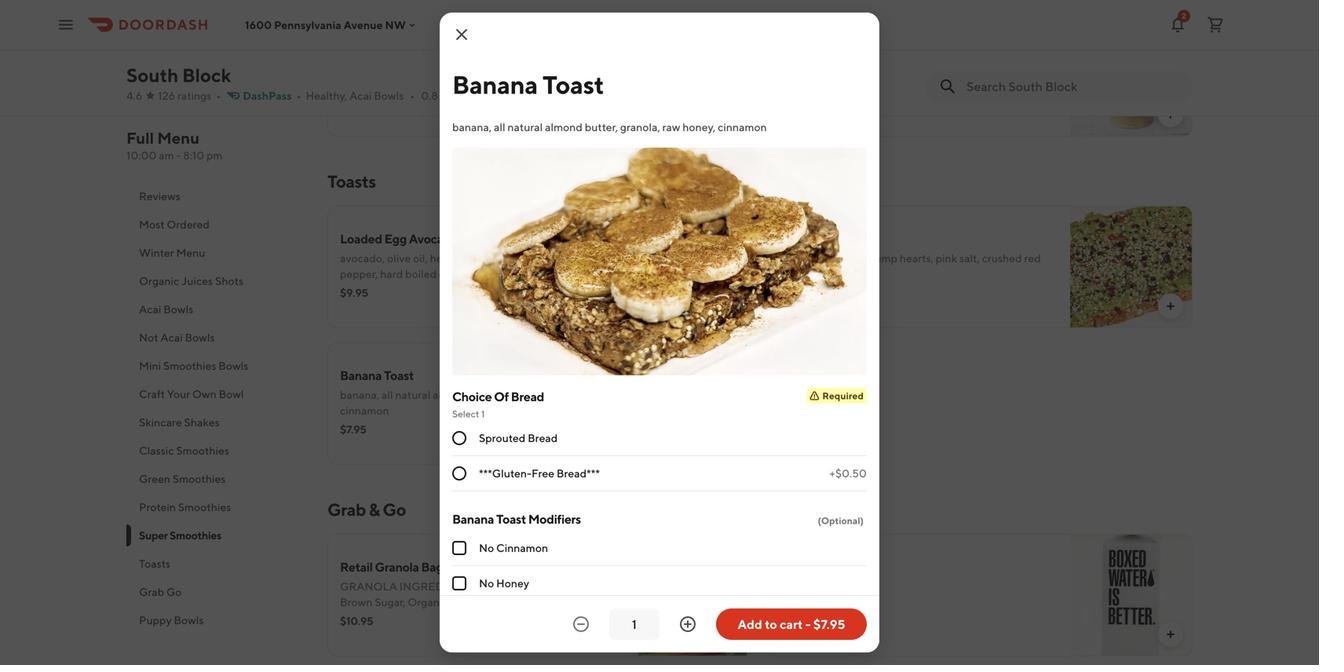 Task type: locate. For each thing, give the bounding box(es) containing it.
0 horizontal spatial red
[[586, 252, 602, 265]]

not
[[139, 331, 158, 344]]

2 red from the left
[[1025, 252, 1042, 265]]

0 horizontal spatial add item to cart image
[[726, 628, 738, 641]]

1 horizontal spatial hearts,
[[900, 252, 934, 265]]

full
[[126, 129, 154, 147]]

menu up "organic juices shots"
[[176, 246, 205, 259]]

hemp inside avocado toast avocado, olive oil, hemp hearts, pink salt, crushed red pepper $7.95
[[869, 252, 898, 265]]

cart
[[780, 617, 803, 632]]

1 horizontal spatial crushed
[[982, 252, 1023, 265]]

1 vertical spatial add item to cart image
[[726, 628, 738, 641]]

olive inside the 'loaded egg avocado toast avocado, olive oil, hemp hearts, pink salt, crushed red pepper, hard boiled egg, microgreens $9.95'
[[387, 252, 411, 265]]

• down block at the top left
[[216, 89, 221, 102]]

0 horizontal spatial bananas,
[[404, 68, 449, 81]]

retail
[[340, 560, 373, 575]]

0 vertical spatial natural
[[508, 121, 543, 134]]

2 avocado, from the left
[[779, 252, 824, 265]]

1 olive from the left
[[387, 252, 411, 265]]

0 vertical spatial raw
[[815, 76, 833, 89]]

go inside 'button'
[[166, 586, 182, 599]]

1 vertical spatial no
[[479, 577, 494, 590]]

acai inside 'button'
[[161, 331, 183, 344]]

bowls up bowl
[[219, 359, 249, 372]]

winter
[[139, 246, 174, 259]]

banana for banana toast banana, all natural almond butter, granola, raw honey, cinnamon $7.95
[[340, 368, 382, 383]]

• left 0.8
[[410, 89, 415, 102]]

1 pink from the left
[[497, 252, 519, 265]]

1 vertical spatial banana,
[[340, 388, 380, 401]]

0 vertical spatial go
[[383, 500, 406, 520]]

featured items
[[139, 161, 215, 174]]

craft your own bowl button
[[126, 380, 309, 409]]

winter menu button
[[126, 239, 309, 267]]

2 vertical spatial acai
[[161, 331, 183, 344]]

1 vertical spatial almond
[[545, 121, 583, 134]]

featured items button
[[126, 154, 309, 182]]

0 horizontal spatial olive
[[387, 252, 411, 265]]

skincare shakes button
[[126, 409, 309, 437]]

0 horizontal spatial almond
[[433, 388, 470, 401]]

1 horizontal spatial •
[[297, 89, 301, 102]]

olive
[[387, 252, 411, 265], [826, 252, 850, 265]]

honey, inside banana toast banana, all natural almond butter, granola, raw honey, cinnamon $7.95
[[571, 388, 604, 401]]

toast inside the 'loaded egg avocado toast avocado, olive oil, hemp hearts, pink salt, crushed red pepper, hard boiled egg, microgreens $9.95'
[[460, 231, 490, 246]]

bananas, inside the unsweetened almond milk, bananas, mangos, turmeric, ginger, raw honey  calories: 309  turmeric benefits: contains curcumin, a substance with powerful  anti- inflammatory and antioxidant properties.
[[915, 60, 959, 73]]

banana for banana toast modifiers
[[452, 512, 494, 527]]

1 horizontal spatial avocado
[[779, 231, 828, 246]]

2
[[1182, 11, 1187, 20]]

raw
[[815, 76, 833, 89], [663, 121, 681, 134], [550, 388, 568, 401]]

banana, inside banana toast banana, all natural almond butter, granola, raw honey, cinnamon $7.95
[[340, 388, 380, 401]]

0 horizontal spatial raw
[[550, 388, 568, 401]]

all
[[494, 121, 506, 134], [382, 388, 393, 401]]

grab left "&"
[[328, 500, 366, 520]]

smoothies up craft your own bowl
[[163, 359, 216, 372]]

2 horizontal spatial almond
[[849, 60, 887, 73]]

acai bowls button
[[126, 295, 309, 324]]

red inside the 'loaded egg avocado toast avocado, olive oil, hemp hearts, pink salt, crushed red pepper, hard boiled egg, microgreens $9.95'
[[586, 252, 602, 265]]

0 vertical spatial add item to cart image
[[1165, 300, 1178, 313]]

benefits:
[[999, 76, 1055, 89]]

almond inside banana toast dialog
[[545, 121, 583, 134]]

of
[[494, 389, 509, 404]]

0 items, open order cart image
[[1207, 15, 1226, 34]]

avocado up 'pepper'
[[779, 231, 828, 246]]

2 vertical spatial $7.95
[[814, 617, 846, 632]]

0 vertical spatial no
[[479, 542, 494, 555]]

honey,
[[683, 121, 716, 134], [571, 388, 604, 401]]

2 horizontal spatial •
[[410, 89, 415, 102]]

smoothies down green smoothies button
[[178, 501, 231, 514]]

1 horizontal spatial banana,
[[452, 121, 492, 134]]

toasts up the loaded
[[328, 171, 376, 192]]

0 horizontal spatial go
[[166, 586, 182, 599]]

almond inside banana toast banana, all natural almond butter, granola, raw honey, cinnamon $7.95
[[433, 388, 470, 401]]

2 horizontal spatial $7.95
[[814, 617, 846, 632]]

go up 'puppy bowls'
[[166, 586, 182, 599]]

1 horizontal spatial bananas,
[[915, 60, 959, 73]]

1 vertical spatial granola,
[[508, 388, 548, 401]]

dashpass
[[243, 89, 292, 102]]

egg,
[[439, 267, 461, 280]]

cinnamon inside banana toast banana, all natural almond butter, granola, raw honey, cinnamon $7.95
[[340, 404, 389, 417]]

acai inside button
[[139, 303, 161, 316]]

2 pink from the left
[[936, 252, 958, 265]]

south
[[126, 64, 179, 86]]

bread up free
[[528, 432, 558, 445]]

menu up am
[[157, 129, 200, 147]]

309
[[914, 76, 935, 89]]

olive inside avocado toast avocado, olive oil, hemp hearts, pink salt, crushed red pepper $7.95
[[826, 252, 850, 265]]

0 vertical spatial bread
[[511, 389, 544, 404]]

acai right not
[[161, 331, 183, 344]]

dashpass •
[[243, 89, 301, 102]]

1 horizontal spatial -
[[806, 617, 811, 632]]

bowls down acai,
[[374, 89, 404, 102]]

4.6
[[126, 89, 142, 102]]

almond up honey
[[849, 60, 887, 73]]

2 olive from the left
[[826, 252, 850, 265]]

1 vertical spatial go
[[166, 586, 182, 599]]

bananas,
[[915, 60, 959, 73], [404, 68, 449, 81]]

banana inside group
[[452, 512, 494, 527]]

•
[[216, 89, 221, 102], [297, 89, 301, 102], [410, 89, 415, 102]]

oil, inside the 'loaded egg avocado toast avocado, olive oil, hemp hearts, pink salt, crushed red pepper, hard boiled egg, microgreens $9.95'
[[413, 252, 428, 265]]

0 horizontal spatial granola,
[[508, 388, 548, 401]]

2 oil, from the left
[[852, 252, 867, 265]]

smoothies for super
[[170, 529, 221, 542]]

bowls for healthy,
[[374, 89, 404, 102]]

acai bowls
[[139, 303, 193, 316]]

1 horizontal spatial almond
[[545, 121, 583, 134]]

0 vertical spatial cinnamon
[[718, 121, 767, 134]]

0 vertical spatial honey,
[[683, 121, 716, 134]]

0 horizontal spatial avocado
[[409, 231, 458, 246]]

natural
[[508, 121, 543, 134], [395, 388, 431, 401]]

- inside button
[[806, 617, 811, 632]]

1 horizontal spatial add item to cart image
[[1165, 300, 1178, 313]]

1 vertical spatial toasts
[[139, 557, 171, 570]]

- right cart
[[806, 617, 811, 632]]

protein smoothies
[[139, 501, 231, 514]]

1 horizontal spatial toasts
[[328, 171, 376, 192]]

free
[[532, 467, 555, 480]]

1 horizontal spatial salt,
[[960, 252, 980, 265]]

- inside full menu 10:00 am - 8:10 pm
[[176, 149, 181, 162]]

Current quantity is 1 number field
[[619, 616, 650, 633]]

$7.95 inside avocado toast avocado, olive oil, hemp hearts, pink salt, crushed red pepper $7.95
[[779, 286, 806, 299]]

granola, inside banana toast dialog
[[620, 121, 661, 134]]

curcumin,
[[824, 92, 873, 104]]

1 vertical spatial -
[[806, 617, 811, 632]]

1 vertical spatial add item to cart image
[[726, 300, 738, 313]]

shots
[[215, 275, 244, 288]]

healthy,
[[306, 89, 347, 102]]

honey, inside banana toast dialog
[[683, 121, 716, 134]]

natural down banana toast
[[508, 121, 543, 134]]

box water image
[[1071, 534, 1193, 657]]

bananas, up 309
[[915, 60, 959, 73]]

2 vertical spatial almond
[[433, 388, 470, 401]]

toast inside avocado toast avocado, olive oil, hemp hearts, pink salt, crushed red pepper $7.95
[[830, 231, 860, 246]]

toast for banana toast banana, all natural almond butter, granola, raw honey, cinnamon $7.95
[[384, 368, 414, 383]]

0 vertical spatial all
[[494, 121, 506, 134]]

1 vertical spatial acai
[[139, 303, 161, 316]]

0 horizontal spatial avocado,
[[340, 252, 385, 265]]

2 horizontal spatial raw
[[815, 76, 833, 89]]

$2.49
[[779, 599, 807, 612]]

1 horizontal spatial grab
[[328, 500, 366, 520]]

smoothies down shakes
[[176, 444, 229, 457]]

bowls up not acai bowls
[[164, 303, 193, 316]]

1 vertical spatial cinnamon
[[340, 404, 389, 417]]

2 salt, from the left
[[960, 252, 980, 265]]

natural left choice
[[395, 388, 431, 401]]

0 horizontal spatial oil,
[[413, 252, 428, 265]]

south block
[[126, 64, 231, 86]]

winter menu
[[139, 246, 205, 259]]

loaded egg avocado toast avocado, olive oil, hemp hearts, pink salt, crushed red pepper, hard boiled egg, microgreens $9.95
[[340, 231, 602, 299]]

0 vertical spatial granola,
[[620, 121, 661, 134]]

add item to cart image
[[1165, 300, 1178, 313], [726, 628, 738, 641]]

featured
[[139, 161, 185, 174]]

turmeric,
[[1005, 60, 1050, 73]]

avocado up boiled
[[409, 231, 458, 246]]

granola,
[[620, 121, 661, 134], [508, 388, 548, 401]]

butter,
[[585, 121, 618, 134], [473, 388, 506, 401]]

0 horizontal spatial •
[[216, 89, 221, 102]]

0 horizontal spatial hemp
[[430, 252, 459, 265]]

almond up select
[[433, 388, 470, 401]]

acai,
[[380, 68, 402, 81]]

0 horizontal spatial crushed
[[543, 252, 583, 265]]

smoothies for green
[[173, 473, 226, 485]]

1
[[481, 409, 485, 420]]

1 avocado from the left
[[409, 231, 458, 246]]

avocado, up 'pepper'
[[779, 252, 824, 265]]

0 vertical spatial $7.95
[[779, 286, 806, 299]]

toast inside banana toast banana, all natural almond butter, granola, raw honey, cinnamon $7.95
[[384, 368, 414, 383]]

acai down organic
[[350, 89, 372, 102]]

0 vertical spatial banana,
[[452, 121, 492, 134]]

1 horizontal spatial oil,
[[852, 252, 867, 265]]

1 horizontal spatial red
[[1025, 252, 1042, 265]]

pepper,
[[340, 267, 378, 280]]

required
[[823, 390, 864, 401]]

acai up not
[[139, 303, 161, 316]]

butter, inside banana toast dialog
[[585, 121, 618, 134]]

bowls up mini smoothies bowls
[[185, 331, 215, 344]]

1 salt, from the left
[[521, 252, 541, 265]]

toasts down the super
[[139, 557, 171, 570]]

1 hemp from the left
[[430, 252, 459, 265]]

1 hearts, from the left
[[461, 252, 495, 265]]

0 vertical spatial acai
[[350, 89, 372, 102]]

smoothie
[[384, 48, 438, 62]]

all inside banana toast banana, all natural almond butter, granola, raw honey, cinnamon $7.95
[[382, 388, 393, 401]]

1 vertical spatial banana
[[340, 368, 382, 383]]

grab
[[328, 500, 366, 520], [139, 586, 164, 599]]

0 horizontal spatial honey,
[[571, 388, 604, 401]]

go right "&"
[[383, 500, 406, 520]]

raw inside banana toast dialog
[[663, 121, 681, 134]]

honey
[[497, 577, 529, 590]]

avocado toast image
[[1071, 206, 1193, 328]]

1 horizontal spatial go
[[383, 500, 406, 520]]

1 horizontal spatial raw
[[663, 121, 681, 134]]

add item to cart image
[[1165, 108, 1178, 121], [726, 300, 738, 313], [1165, 628, 1178, 641]]

granola, inside banana toast banana, all natural almond butter, granola, raw honey, cinnamon $7.95
[[508, 388, 548, 401]]

ratings
[[177, 89, 212, 102]]

1 horizontal spatial olive
[[826, 252, 850, 265]]

$7.95
[[779, 286, 806, 299], [340, 423, 367, 436], [814, 617, 846, 632]]

cinnamon
[[497, 542, 548, 555]]

- right am
[[176, 149, 181, 162]]

retail granola bag (organic) image
[[632, 534, 754, 657]]

0 vertical spatial menu
[[157, 129, 200, 147]]

warrior smoothie image
[[632, 14, 754, 137]]

butter, inside banana toast banana, all natural almond butter, granola, raw honey, cinnamon $7.95
[[473, 388, 506, 401]]

1 crushed from the left
[[543, 252, 583, 265]]

acai for not
[[161, 331, 183, 344]]

banana toast modifiers group
[[452, 511, 867, 665]]

smoothies for protein
[[178, 501, 231, 514]]

0 horizontal spatial butter,
[[473, 388, 506, 401]]

0 horizontal spatial $7.95
[[340, 423, 367, 436]]

decrease quantity by 1 image
[[572, 615, 591, 634]]

+$0.50
[[830, 467, 867, 480]]

1 vertical spatial grab
[[139, 586, 164, 599]]

red inside avocado toast avocado, olive oil, hemp hearts, pink salt, crushed red pepper $7.95
[[1025, 252, 1042, 265]]

juice
[[560, 68, 584, 81]]

1 horizontal spatial butter,
[[585, 121, 618, 134]]

0 horizontal spatial hearts,
[[461, 252, 495, 265]]

1 horizontal spatial $7.95
[[779, 286, 806, 299]]

loaded
[[340, 231, 382, 246]]

menu inside button
[[176, 246, 205, 259]]

• left healthy, at the top left of page
[[297, 89, 301, 102]]

1 red from the left
[[586, 252, 602, 265]]

0 horizontal spatial grab
[[139, 586, 164, 599]]

no for no cinnamon
[[479, 542, 494, 555]]

***gluten-
[[479, 467, 532, 480]]

oil, inside avocado toast avocado, olive oil, hemp hearts, pink salt, crushed red pepper $7.95
[[852, 252, 867, 265]]

no up (organic)
[[479, 542, 494, 555]]

1600 pennsylvania avenue nw button
[[245, 18, 419, 31]]

toast inside group
[[496, 512, 526, 527]]

bananas, up 0.8
[[404, 68, 449, 81]]

bread inside choice of bread select 1
[[511, 389, 544, 404]]

1 vertical spatial $7.95
[[340, 423, 367, 436]]

No Honey checkbox
[[452, 577, 467, 591]]

banana
[[452, 70, 538, 99], [340, 368, 382, 383], [452, 512, 494, 527]]

no down (organic)
[[479, 577, 494, 590]]

acai
[[350, 89, 372, 102], [139, 303, 161, 316], [161, 331, 183, 344]]

1 horizontal spatial granola,
[[620, 121, 661, 134]]

smoothies down protein smoothies at the bottom left of the page
[[170, 529, 221, 542]]

1 vertical spatial butter,
[[473, 388, 506, 401]]

grab inside 'button'
[[139, 586, 164, 599]]

choice
[[452, 389, 492, 404]]

banana inside banana toast banana, all natural almond butter, granola, raw honey, cinnamon $7.95
[[340, 368, 382, 383]]

1 vertical spatial menu
[[176, 246, 205, 259]]

None radio
[[452, 467, 467, 481]]

pineapple
[[508, 68, 558, 81]]

1600 pennsylvania avenue nw
[[245, 18, 406, 31]]

2 hemp from the left
[[869, 252, 898, 265]]

1 vertical spatial natural
[[395, 388, 431, 401]]

0 vertical spatial banana
[[452, 70, 538, 99]]

1 horizontal spatial honey,
[[683, 121, 716, 134]]

1 oil, from the left
[[413, 252, 428, 265]]

1 avocado, from the left
[[340, 252, 385, 265]]

1 horizontal spatial pink
[[936, 252, 958, 265]]

pink inside avocado toast avocado, olive oil, hemp hearts, pink salt, crushed red pepper $7.95
[[936, 252, 958, 265]]

0 vertical spatial grab
[[328, 500, 366, 520]]

almond inside the unsweetened almond milk, bananas, mangos, turmeric, ginger, raw honey  calories: 309  turmeric benefits: contains curcumin, a substance with powerful  anti- inflammatory and antioxidant properties.
[[849, 60, 887, 73]]

block
[[182, 64, 231, 86]]

avocado,
[[340, 252, 385, 265], [779, 252, 824, 265]]

0 vertical spatial add item to cart image
[[1165, 108, 1178, 121]]

bread right of
[[511, 389, 544, 404]]

2 vertical spatial banana
[[452, 512, 494, 527]]

bowls inside 'button'
[[185, 331, 215, 344]]

banana toast modifiers
[[452, 512, 581, 527]]

juices
[[182, 275, 213, 288]]

puppy
[[139, 614, 172, 627]]

0.8
[[421, 89, 438, 102]]

1 vertical spatial honey,
[[571, 388, 604, 401]]

1 vertical spatial raw
[[663, 121, 681, 134]]

0 horizontal spatial salt,
[[521, 252, 541, 265]]

add to cart - $7.95
[[738, 617, 846, 632]]

almond down juice
[[545, 121, 583, 134]]

1 horizontal spatial natural
[[508, 121, 543, 134]]

most ordered button
[[126, 211, 309, 239]]

bowls for mini
[[219, 359, 249, 372]]

super
[[139, 529, 168, 542]]

2 crushed from the left
[[982, 252, 1023, 265]]

2 hearts, from the left
[[900, 252, 934, 265]]

0 vertical spatial -
[[176, 149, 181, 162]]

0 horizontal spatial natural
[[395, 388, 431, 401]]

craft
[[139, 388, 165, 401]]

smoothies for mini
[[163, 359, 216, 372]]

avocado, up pepper,
[[340, 252, 385, 265]]

2 no from the top
[[479, 577, 494, 590]]

menu inside full menu 10:00 am - 8:10 pm
[[157, 129, 200, 147]]

choice of bread group
[[452, 388, 867, 492]]

0 horizontal spatial banana,
[[340, 388, 380, 401]]

0 horizontal spatial cinnamon
[[340, 404, 389, 417]]

grab up puppy
[[139, 586, 164, 599]]

2 avocado from the left
[[779, 231, 828, 246]]

-
[[176, 149, 181, 162], [806, 617, 811, 632]]

0 horizontal spatial pink
[[497, 252, 519, 265]]

0 vertical spatial almond
[[849, 60, 887, 73]]

toasts
[[328, 171, 376, 192], [139, 557, 171, 570]]

properties.
[[928, 107, 981, 120]]

oil,
[[413, 252, 428, 265], [852, 252, 867, 265]]

1 vertical spatial all
[[382, 388, 393, 401]]

ginger,
[[779, 76, 813, 89]]

1 horizontal spatial cinnamon
[[718, 121, 767, 134]]

1 horizontal spatial avocado,
[[779, 252, 824, 265]]

almond
[[849, 60, 887, 73], [545, 121, 583, 134], [433, 388, 470, 401]]

1 horizontal spatial hemp
[[869, 252, 898, 265]]

1 no from the top
[[479, 542, 494, 555]]

1 horizontal spatial all
[[494, 121, 506, 134]]

avocado inside the 'loaded egg avocado toast avocado, olive oil, hemp hearts, pink salt, crushed red pepper, hard boiled egg, microgreens $9.95'
[[409, 231, 458, 246]]

smoothies up protein smoothies at the bottom left of the page
[[173, 473, 226, 485]]

add item to cart image for avocado toast
[[1165, 300, 1178, 313]]



Task type: describe. For each thing, give the bounding box(es) containing it.
add item to cart image for avocado, olive oil, hemp hearts, pink salt, crushed red pepper, hard boiled egg, microgreens
[[726, 300, 738, 313]]

avocado, inside avocado toast avocado, olive oil, hemp hearts, pink salt, crushed red pepper $7.95
[[779, 252, 824, 265]]

mi
[[440, 89, 453, 102]]

bowls for not
[[185, 331, 215, 344]]

most
[[139, 218, 165, 231]]

all inside banana toast dialog
[[494, 121, 506, 134]]

golden smoothie image
[[1071, 14, 1193, 137]]

2 • from the left
[[297, 89, 301, 102]]

not acai bowls
[[139, 331, 215, 344]]

warrior smoothie organic acai, bananas, strawberry, pineapple juice $9.95+
[[340, 48, 584, 100]]

unsweetened
[[779, 60, 847, 73]]

loaded egg avocado toast image
[[632, 206, 754, 328]]

natural inside banana toast banana, all natural almond butter, granola, raw honey, cinnamon $7.95
[[395, 388, 431, 401]]

anti-
[[1007, 92, 1031, 104]]

(optional)
[[818, 515, 864, 526]]

calories:
[[869, 76, 912, 89]]

ordered
[[167, 218, 210, 231]]

126 ratings •
[[158, 89, 221, 102]]

$9.95+
[[340, 87, 374, 100]]

to
[[765, 617, 778, 632]]

banana, inside banana toast dialog
[[452, 121, 492, 134]]

pepper
[[779, 267, 815, 280]]

boiled
[[405, 267, 437, 280]]

2 vertical spatial add item to cart image
[[1165, 628, 1178, 641]]

with
[[937, 92, 958, 104]]

0 vertical spatial toasts
[[328, 171, 376, 192]]

choice of bread select 1
[[452, 389, 544, 420]]

your
[[167, 388, 190, 401]]

full menu 10:00 am - 8:10 pm
[[126, 129, 223, 162]]

crushed inside avocado toast avocado, olive oil, hemp hearts, pink salt, crushed red pepper $7.95
[[982, 252, 1023, 265]]

&
[[369, 500, 380, 520]]

grab & go
[[328, 500, 406, 520]]

No Cinnamon checkbox
[[452, 541, 467, 555]]

organic
[[340, 68, 377, 81]]

no cinnamon
[[479, 542, 548, 555]]

cinnamon inside banana toast dialog
[[718, 121, 767, 134]]

classic
[[139, 444, 174, 457]]

open menu image
[[57, 15, 75, 34]]

add
[[738, 617, 763, 632]]

menu for full
[[157, 129, 200, 147]]

protein smoothies button
[[126, 493, 309, 522]]

banana toast dialog
[[440, 13, 880, 665]]

pm
[[207, 149, 223, 162]]

***gluten-free bread***
[[479, 467, 600, 480]]

warrior
[[340, 48, 382, 62]]

hearts, inside the 'loaded egg avocado toast avocado, olive oil, hemp hearts, pink salt, crushed red pepper, hard boiled egg, microgreens $9.95'
[[461, 252, 495, 265]]

grab go
[[139, 586, 182, 599]]

$7.95 inside button
[[814, 617, 846, 632]]

banana for banana toast
[[452, 70, 538, 99]]

toasts button
[[126, 550, 309, 578]]

antioxidant
[[869, 107, 925, 120]]

increase quantity by 1 image
[[679, 615, 698, 634]]

menu for winter
[[176, 246, 205, 259]]

close banana toast image
[[452, 25, 471, 44]]

Item Search search field
[[967, 78, 1181, 95]]

turmeric
[[937, 76, 997, 89]]

bananas, inside warrior smoothie organic acai, bananas, strawberry, pineapple juice $9.95+
[[404, 68, 449, 81]]

smoothies for classic
[[176, 444, 229, 457]]

grab go button
[[126, 578, 309, 606]]

acai for healthy,
[[350, 89, 372, 102]]

substance
[[883, 92, 934, 104]]

avocado toast avocado, olive oil, hemp hearts, pink salt, crushed red pepper $7.95
[[779, 231, 1042, 299]]

pennsylvania
[[274, 18, 342, 31]]

organic juices shots
[[139, 275, 244, 288]]

hearts, inside avocado toast avocado, olive oil, hemp hearts, pink salt, crushed red pepper $7.95
[[900, 252, 934, 265]]

add item to cart image for unsweetened almond milk, bananas, mangos, turmeric, ginger, raw honey  calories: 309  turmeric benefits: contains curcumin, a substance with powerful  anti- inflammatory and antioxidant properties.
[[1165, 108, 1178, 121]]

raw inside banana toast banana, all natural almond butter, granola, raw honey, cinnamon $7.95
[[550, 388, 568, 401]]

inflammatory
[[779, 107, 845, 120]]

puppy bowls button
[[126, 606, 309, 635]]

items
[[187, 161, 215, 174]]

Sprouted Bread radio
[[452, 431, 467, 445]]

retail granola bag (organic)
[[340, 560, 495, 575]]

classic smoothies
[[139, 444, 229, 457]]

sprouted
[[479, 432, 526, 445]]

nw
[[385, 18, 406, 31]]

contains
[[779, 92, 822, 104]]

1 vertical spatial bread
[[528, 432, 558, 445]]

toast for banana toast
[[543, 70, 604, 99]]

protein
[[139, 501, 176, 514]]

granola
[[375, 560, 419, 575]]

most ordered
[[139, 218, 210, 231]]

toasts inside toasts button
[[139, 557, 171, 570]]

10:00
[[126, 149, 157, 162]]

hemp inside the 'loaded egg avocado toast avocado, olive oil, hemp hearts, pink salt, crushed red pepper, hard boiled egg, microgreens $9.95'
[[430, 252, 459, 265]]

grab for grab & go
[[328, 500, 366, 520]]

and
[[847, 107, 866, 120]]

1600
[[245, 18, 272, 31]]

grab for grab go
[[139, 586, 164, 599]]

mini smoothies bowls
[[139, 359, 249, 372]]

salt, inside the 'loaded egg avocado toast avocado, olive oil, hemp hearts, pink salt, crushed red pepper, hard boiled egg, microgreens $9.95'
[[521, 252, 541, 265]]

bowls right puppy
[[174, 614, 204, 627]]

organic
[[139, 275, 179, 288]]

mini smoothies bowls button
[[126, 352, 309, 380]]

reviews button
[[126, 182, 309, 211]]

$10.95
[[340, 615, 373, 628]]

no for no honey
[[479, 577, 494, 590]]

bag
[[421, 560, 443, 575]]

green
[[139, 473, 171, 485]]

craft your own bowl
[[139, 388, 244, 401]]

avocado inside avocado toast avocado, olive oil, hemp hearts, pink salt, crushed red pepper $7.95
[[779, 231, 828, 246]]

bowl
[[219, 388, 244, 401]]

puppy bowls
[[139, 614, 204, 627]]

add item to cart image for retail granola bag (organic)
[[726, 628, 738, 641]]

select
[[452, 409, 480, 420]]

1 • from the left
[[216, 89, 221, 102]]

raw inside the unsweetened almond milk, bananas, mangos, turmeric, ginger, raw honey  calories: 309  turmeric benefits: contains curcumin, a substance with powerful  anti- inflammatory and antioxidant properties.
[[815, 76, 833, 89]]

banana toast
[[452, 70, 604, 99]]

toast for banana toast modifiers
[[496, 512, 526, 527]]

notification bell image
[[1169, 15, 1188, 34]]

not acai bowls button
[[126, 324, 309, 352]]

banana, all natural almond butter, granola, raw honey, cinnamon
[[452, 121, 767, 134]]

salt, inside avocado toast avocado, olive oil, hemp hearts, pink salt, crushed red pepper $7.95
[[960, 252, 980, 265]]

crushed inside the 'loaded egg avocado toast avocado, olive oil, hemp hearts, pink salt, crushed red pepper, hard boiled egg, microgreens $9.95'
[[543, 252, 583, 265]]

8:10
[[183, 149, 204, 162]]

(organic)
[[446, 560, 495, 575]]

healthy, acai bowls • 0.8 mi
[[306, 89, 453, 102]]

bowls inside button
[[164, 303, 193, 316]]

avocado, inside the 'loaded egg avocado toast avocado, olive oil, hemp hearts, pink salt, crushed red pepper, hard boiled egg, microgreens $9.95'
[[340, 252, 385, 265]]

$7.95 inside banana toast banana, all natural almond butter, granola, raw honey, cinnamon $7.95
[[340, 423, 367, 436]]

hard
[[380, 267, 403, 280]]

honey
[[836, 76, 867, 89]]

natural inside banana toast dialog
[[508, 121, 543, 134]]

super smoothies
[[139, 529, 221, 542]]

reviews
[[139, 190, 181, 203]]

toast for avocado toast avocado, olive oil, hemp hearts, pink salt, crushed red pepper $7.95
[[830, 231, 860, 246]]

skincare
[[139, 416, 182, 429]]

3 • from the left
[[410, 89, 415, 102]]

no honey
[[479, 577, 529, 590]]

banana toast image
[[632, 343, 754, 465]]

unsweetened almond milk, bananas, mangos, turmeric, ginger, raw honey  calories: 309  turmeric benefits: contains curcumin, a substance with powerful  anti- inflammatory and antioxidant properties.
[[779, 60, 1055, 120]]

pink inside the 'loaded egg avocado toast avocado, olive oil, hemp hearts, pink salt, crushed red pepper, hard boiled egg, microgreens $9.95'
[[497, 252, 519, 265]]



Task type: vqa. For each thing, say whether or not it's contained in the screenshot.
ORGANIC JUICES SHOTS
yes



